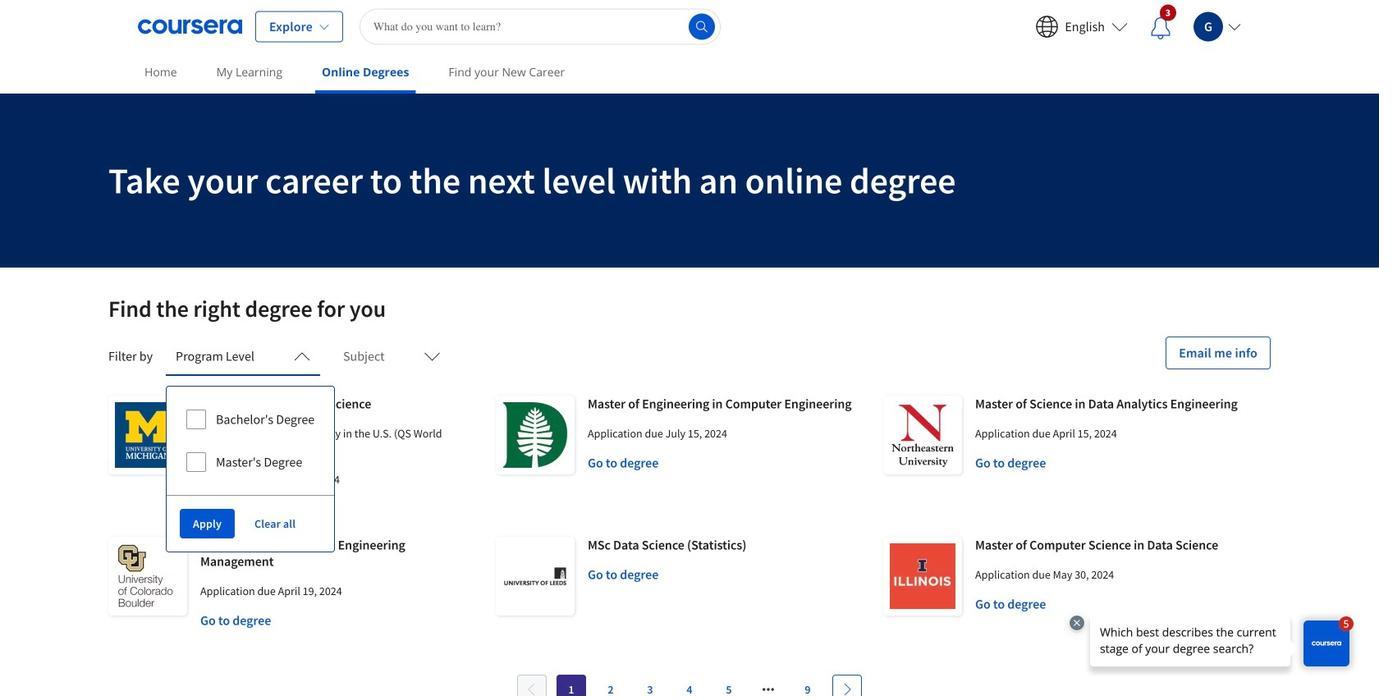 Task type: locate. For each thing, give the bounding box(es) containing it.
None search field
[[359, 9, 721, 45]]

university of colorado boulder image
[[108, 537, 187, 616]]

dartmouth college image
[[496, 396, 575, 474]]



Task type: vqa. For each thing, say whether or not it's contained in the screenshot.
University of Leeds Image
yes



Task type: describe. For each thing, give the bounding box(es) containing it.
northeastern university image
[[883, 396, 962, 474]]

university of michigan image
[[108, 396, 187, 474]]

coursera image
[[138, 14, 242, 40]]

go to next page image
[[841, 683, 854, 696]]

university of illinois at urbana-champaign image
[[883, 537, 962, 616]]

options list list box
[[167, 387, 334, 495]]

actions toolbar
[[167, 495, 334, 552]]

university of leeds image
[[496, 537, 575, 616]]



